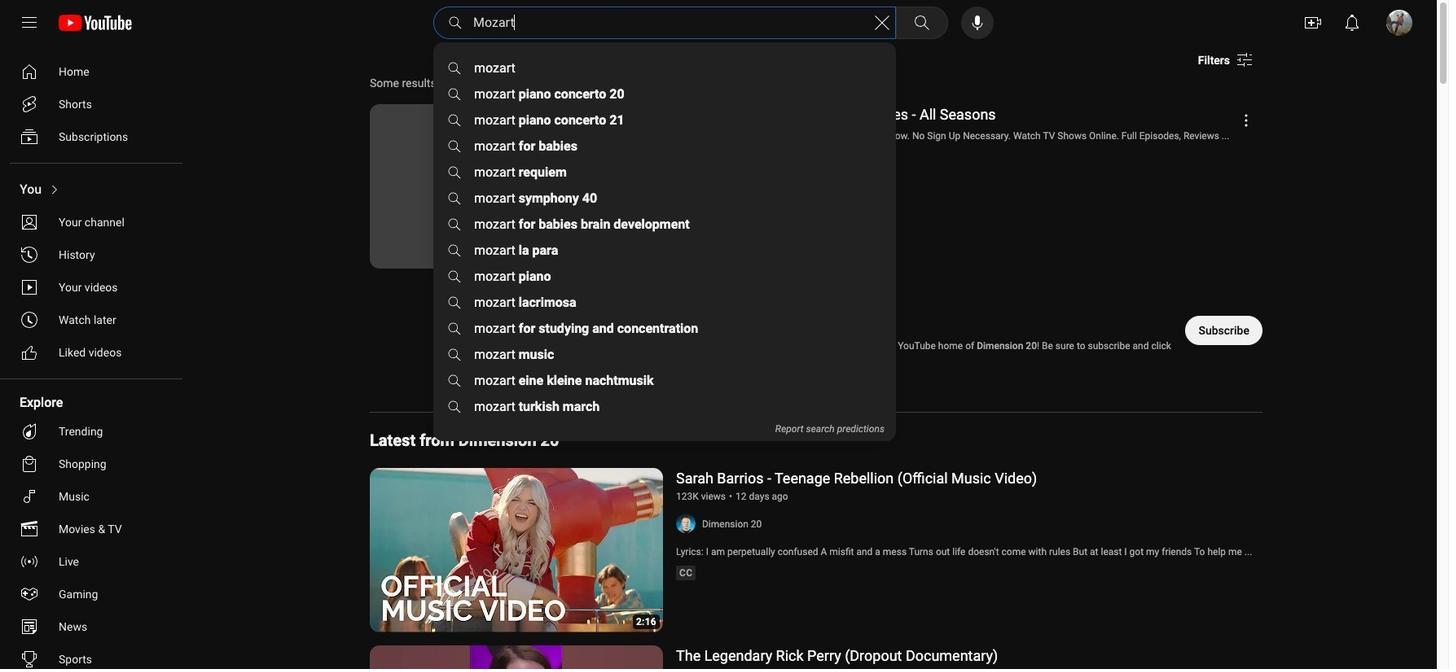 Task type: locate. For each thing, give the bounding box(es) containing it.
option
[[10, 55, 176, 88], [10, 88, 176, 121], [10, 121, 176, 153], [10, 174, 176, 206], [10, 206, 176, 239], [10, 239, 176, 271], [10, 271, 176, 304], [10, 304, 176, 337], [10, 337, 176, 369], [10, 416, 176, 448], [10, 448, 176, 481], [10, 481, 176, 513], [10, 513, 176, 546], [10, 546, 176, 579], [10, 579, 176, 611], [10, 611, 176, 644], [10, 644, 176, 670]]

15 option from the top
[[10, 579, 176, 611]]

Search text field
[[473, 12, 873, 33]]

7 option from the top
[[10, 271, 176, 304]]

None search field
[[430, 7, 952, 39]]

4 option from the top
[[10, 174, 176, 206]]

16 option from the top
[[10, 611, 176, 644]]

10 option from the top
[[10, 416, 176, 448]]

6 option from the top
[[10, 239, 176, 271]]

12 option from the top
[[10, 481, 176, 513]]

sarah barrios - teenage rebellion (official music video) by dimension 20 123,204 views 12 days ago 2 minutes, 16 seconds element
[[676, 470, 1038, 487]]

1 option from the top
[[10, 55, 176, 88]]

None text field
[[1199, 54, 1230, 67], [1199, 324, 1250, 337], [1199, 54, 1230, 67], [1199, 324, 1250, 337]]

list box
[[434, 55, 896, 442]]



Task type: describe. For each thing, give the bounding box(es) containing it.
3 option from the top
[[10, 121, 176, 153]]

8 option from the top
[[10, 304, 176, 337]]

2 minutes, 16 seconds element
[[636, 618, 657, 627]]

17 option from the top
[[10, 644, 176, 670]]

go to channel image
[[676, 514, 696, 534]]

13 option from the top
[[10, 513, 176, 546]]

avatar image image
[[1387, 10, 1413, 36]]

9 option from the top
[[10, 337, 176, 369]]

14 option from the top
[[10, 546, 176, 579]]

the legendary rick perry (dropout documentary) by dimension 20 56,540 views 1 month ago 1 minute - play short element
[[676, 648, 998, 665]]

11 option from the top
[[10, 448, 176, 481]]

5 option from the top
[[10, 206, 176, 239]]

2 option from the top
[[10, 88, 176, 121]]



Task type: vqa. For each thing, say whether or not it's contained in the screenshot.
Avatar image
yes



